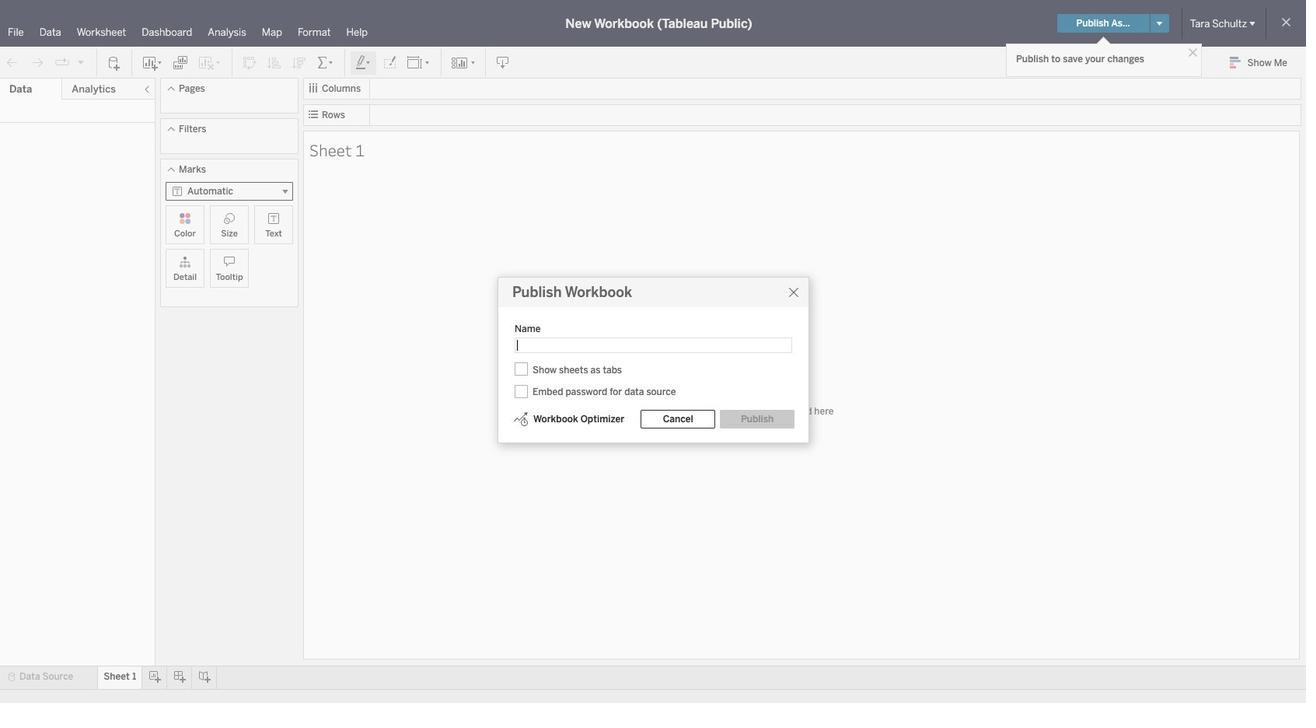 Task type: describe. For each thing, give the bounding box(es) containing it.
new worksheet image
[[142, 55, 163, 70]]

highlight image
[[355, 55, 373, 70]]

sort ascending image
[[267, 55, 282, 70]]

format workbook image
[[382, 55, 397, 70]]

swap rows and columns image
[[242, 55, 257, 70]]

download image
[[496, 55, 511, 70]]

duplicate image
[[173, 55, 188, 70]]

totals image
[[317, 55, 335, 70]]

show/hide cards image
[[451, 55, 476, 70]]

fit image
[[407, 55, 432, 70]]

undo image
[[5, 55, 20, 70]]

clear sheet image
[[198, 55, 222, 70]]



Task type: locate. For each thing, give the bounding box(es) containing it.
replay animation image left new data source image at the left top of the page
[[76, 57, 86, 67]]

None text field
[[515, 338, 793, 353]]

0 horizontal spatial replay animation image
[[54, 55, 70, 70]]

dialog
[[498, 277, 810, 443]]

sort descending image
[[292, 55, 307, 70]]

close image
[[1186, 45, 1201, 60]]

replay animation image
[[54, 55, 70, 70], [76, 57, 86, 67]]

redo image
[[30, 55, 45, 70]]

replay animation image right redo image
[[54, 55, 70, 70]]

collapse image
[[142, 85, 152, 94]]

1 horizontal spatial replay animation image
[[76, 57, 86, 67]]

new data source image
[[107, 55, 122, 70]]



Task type: vqa. For each thing, say whether or not it's contained in the screenshot.
Download image
yes



